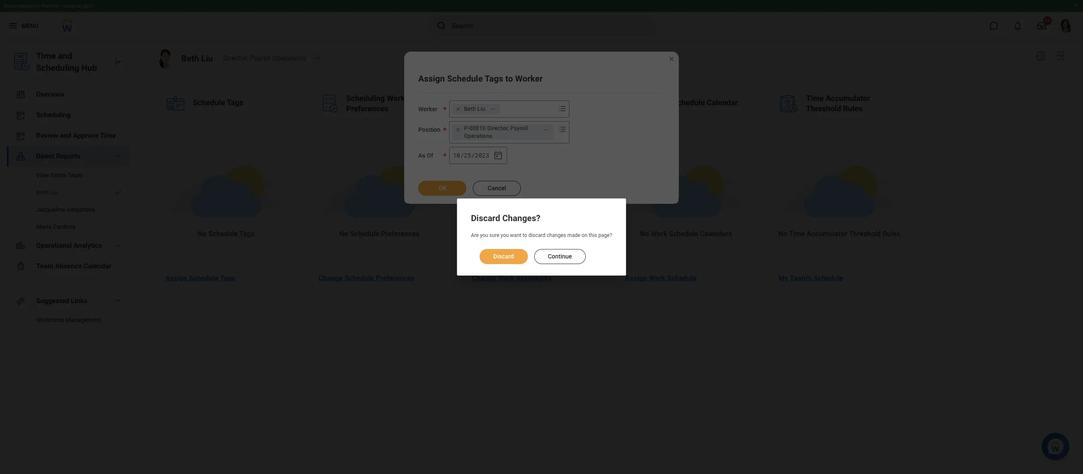 Task type: vqa. For each thing, say whether or not it's contained in the screenshot.
'Work Schedule Calendar' element
yes



Task type: locate. For each thing, give the bounding box(es) containing it.
more (3)
[[526, 250, 550, 257]]

2 chevron down small image from the top
[[113, 296, 123, 306]]

beth liu inside option
[[464, 106, 485, 112]]

1 vertical spatial worker
[[387, 94, 412, 103]]

operations inside p-00010 director, payroll operations
[[464, 133, 493, 139]]

bp for wednesday
[[586, 219, 593, 226]]

change schedule preferences button
[[315, 269, 418, 286]]

1 vertical spatial payroll
[[510, 125, 528, 131]]

sunday
[[472, 128, 492, 135]]

worker
[[515, 73, 543, 84], [387, 94, 412, 103], [418, 106, 437, 113]]

0 vertical spatial completed
[[556, 137, 584, 144]]

1 vertical spatial director,
[[487, 125, 509, 131]]

liu up jacqueline
[[50, 189, 58, 196]]

/
[[460, 151, 464, 159], [471, 151, 475, 159]]

1 vertical spatial available all day (no completed bp submissions)
[[540, 183, 593, 207]]

calendar user solid image for scheduling
[[15, 110, 26, 120]]

1 vertical spatial preferences
[[381, 230, 419, 238]]

threshold
[[806, 104, 841, 113], [849, 230, 881, 238]]

made
[[567, 232, 580, 238]]

1 horizontal spatial beth liu
[[181, 53, 213, 64]]

2 vertical spatial preferences
[[376, 274, 414, 282]]

2 completed from the top
[[556, 192, 584, 199]]

liu right demo_f075.png icon
[[201, 53, 213, 64]]

rules
[[843, 104, 863, 113], [883, 230, 900, 238]]

prompts image
[[557, 103, 567, 114]]

demo_f075.png image
[[155, 49, 174, 69]]

completed for wednesday
[[556, 219, 584, 226]]

time accumulator threshold rules element
[[806, 93, 900, 116]]

tags
[[485, 73, 503, 84], [227, 98, 243, 107], [239, 230, 255, 238], [220, 274, 235, 282]]

1 vertical spatial x small image
[[454, 125, 462, 134]]

chevron down small image inside suggested links dropdown button
[[113, 296, 123, 306]]

2 no from the left
[[339, 230, 348, 238]]

0 vertical spatial submissions)
[[557, 146, 593, 152]]

day for tuesday
[[574, 183, 583, 190]]

/ down the sunday
[[471, 151, 475, 159]]

you right are
[[480, 232, 488, 238]]

0 vertical spatial to
[[505, 73, 513, 84]]

submissions) up "made"
[[557, 201, 593, 207]]

schedule
[[447, 73, 483, 84], [193, 98, 225, 107], [673, 98, 705, 107], [208, 230, 238, 238], [350, 230, 379, 238], [669, 230, 698, 238], [189, 274, 218, 282], [345, 274, 374, 282], [667, 274, 697, 282], [814, 274, 843, 282]]

1 change from the left
[[319, 274, 343, 282]]

schedule inside dialog
[[447, 73, 483, 84]]

assign work schedule
[[625, 274, 697, 282]]

1 day from the top
[[574, 128, 583, 135]]

all for tuesday
[[566, 183, 572, 190]]

team left the 'absence' in the bottom of the page
[[36, 262, 53, 270]]

0 horizontal spatial threshold
[[806, 104, 841, 113]]

0 horizontal spatial /
[[460, 151, 464, 159]]

submissions) down prompts icon
[[557, 146, 593, 152]]

liu left related actions image
[[477, 106, 485, 112]]

0 vertical spatial (no
[[585, 128, 593, 135]]

submissions) for wednesday
[[557, 228, 593, 235]]

4 no from the left
[[778, 230, 787, 238]]

2 (no from the top
[[585, 183, 593, 190]]

monday
[[472, 156, 494, 163]]

related actions image
[[490, 106, 496, 112]]

1 calendar user solid image from the top
[[15, 110, 26, 120]]

2 you from the left
[[501, 232, 509, 238]]

scheduling inside time and scheduling hub
[[36, 63, 79, 73]]

0 horizontal spatial beth
[[36, 189, 48, 196]]

1 horizontal spatial director,
[[487, 125, 509, 131]]

2 vertical spatial beth liu
[[36, 189, 58, 196]]

0 horizontal spatial payroll
[[250, 54, 271, 62]]

you
[[480, 232, 488, 238], [501, 232, 509, 238]]

1 horizontal spatial payroll
[[510, 125, 528, 131]]

1 completed from the top
[[556, 137, 584, 144]]

3 completed from the top
[[556, 219, 584, 226]]

1 vertical spatial beth liu
[[464, 106, 485, 112]]

to up "availability" element
[[505, 73, 513, 84]]

workforce management
[[36, 316, 101, 323]]

3 submissions) from the top
[[557, 228, 593, 235]]

0 horizontal spatial change
[[319, 274, 343, 282]]

0 vertical spatial day
[[574, 128, 583, 135]]

0 vertical spatial available
[[540, 128, 565, 135]]

3 all from the top
[[566, 211, 572, 218]]

review and approve time link
[[7, 125, 130, 146]]

discard
[[471, 213, 500, 223], [493, 253, 514, 260]]

1 vertical spatial (no
[[585, 183, 593, 190]]

tags inside the 'assign schedule tags' button
[[220, 274, 235, 282]]

1 vertical spatial completed
[[556, 192, 584, 199]]

2 vertical spatial available all day (no completed bp submissions)
[[540, 211, 593, 235]]

as of
[[418, 152, 433, 159]]

beth right demo_f075.png icon
[[181, 53, 199, 64]]

discard changes?
[[471, 213, 540, 223]]

1 horizontal spatial rules
[[883, 230, 900, 238]]

and inside time and scheduling hub
[[58, 51, 72, 61]]

more (3) button
[[472, 245, 593, 262]]

preferences inside button
[[376, 274, 414, 282]]

availability right related actions image
[[499, 98, 538, 107]]

calendar user solid image down dashboard image
[[15, 110, 26, 120]]

region containing discard
[[471, 242, 612, 265]]

team inside "direct reports" element
[[68, 172, 83, 179]]

1 horizontal spatial worker
[[418, 106, 437, 113]]

discard changes? dialog
[[457, 198, 626, 276]]

beth liu inside "direct reports" element
[[36, 189, 58, 196]]

assign schedule tags to worker dialog
[[404, 52, 679, 204]]

beth liu
[[181, 53, 213, 64], [464, 106, 485, 112], [36, 189, 58, 196]]

prompts image
[[557, 124, 567, 134]]

assign for assign schedule tags to worker
[[418, 73, 445, 84]]

0 horizontal spatial calendar
[[84, 262, 111, 270]]

0 vertical spatial operations
[[272, 54, 306, 62]]

assign inside dialog
[[418, 73, 445, 84]]

1 horizontal spatial change
[[472, 274, 496, 282]]

0 vertical spatial threshold
[[806, 104, 841, 113]]

region
[[471, 242, 612, 265]]

1 vertical spatial and
[[60, 131, 71, 140]]

x small image
[[454, 105, 462, 113], [454, 125, 462, 134]]

entire
[[51, 172, 66, 179]]

0 vertical spatial chevron down small image
[[113, 151, 123, 161]]

2 vertical spatial submissions)
[[557, 228, 593, 235]]

scheduling for scheduling worker preferences
[[346, 94, 385, 103]]

continue button
[[534, 249, 586, 264]]

1 horizontal spatial assign
[[418, 73, 445, 84]]

2 vertical spatial available
[[540, 211, 565, 218]]

2 change from the left
[[472, 274, 496, 282]]

overview
[[36, 90, 65, 98]]

1 vertical spatial beth
[[464, 106, 476, 112]]

1 vertical spatial submissions)
[[557, 201, 593, 207]]

1 vertical spatial scheduling
[[346, 94, 385, 103]]

implementation
[[3, 3, 40, 9]]

3 day from the top
[[574, 211, 583, 218]]

3 available all day (no completed bp submissions) from the top
[[540, 211, 593, 235]]

1 horizontal spatial you
[[501, 232, 509, 238]]

availability
[[499, 98, 538, 107], [516, 274, 551, 282]]

1 no from the left
[[198, 230, 207, 238]]

discard left list view icon
[[493, 253, 514, 260]]

2 bp from the top
[[586, 192, 593, 199]]

discard up the sure
[[471, 213, 500, 223]]

1 horizontal spatial team
[[68, 172, 83, 179]]

2 x small image from the top
[[454, 125, 462, 134]]

you right the sure
[[501, 232, 509, 238]]

0 horizontal spatial assign
[[165, 274, 187, 282]]

no schedule tags
[[198, 230, 255, 238]]

calendar user solid image inside scheduling link
[[15, 110, 26, 120]]

1 vertical spatial discard
[[493, 253, 514, 260]]

available
[[540, 128, 565, 135], [540, 183, 565, 190], [540, 211, 565, 218]]

0 vertical spatial preferences
[[346, 104, 388, 113]]

liu
[[201, 53, 213, 64], [477, 106, 485, 112], [50, 189, 58, 196]]

1 submissions) from the top
[[557, 146, 593, 152]]

calendar user solid image
[[15, 110, 26, 120], [15, 131, 26, 141]]

suggested links
[[36, 297, 87, 305]]

2 horizontal spatial liu
[[477, 106, 485, 112]]

3 bp from the top
[[586, 219, 593, 226]]

want
[[510, 232, 521, 238]]

2 vertical spatial liu
[[50, 189, 58, 196]]

0 vertical spatial bp
[[586, 137, 593, 144]]

work schedule calendar
[[653, 98, 738, 107]]

1 available from the top
[[540, 128, 565, 135]]

scheduling inside scheduling worker preferences
[[346, 94, 385, 103]]

tags inside assign schedule tags to worker dialog
[[485, 73, 503, 84]]

3 (no from the top
[[585, 211, 593, 218]]

day
[[574, 128, 583, 135], [574, 183, 583, 190], [574, 211, 583, 218]]

0 vertical spatial worker
[[515, 73, 543, 84]]

0 horizontal spatial worker
[[387, 94, 412, 103]]

operations
[[272, 54, 306, 62], [464, 133, 493, 139]]

0 vertical spatial calendar
[[707, 98, 738, 107]]

beth liu right demo_f075.png icon
[[181, 53, 213, 64]]

3 available from the top
[[540, 211, 565, 218]]

2 vertical spatial scheduling
[[36, 111, 71, 119]]

beth up p- at left top
[[464, 106, 476, 112]]

(no for tuesday
[[585, 183, 593, 190]]

schedule inside button
[[814, 274, 843, 282]]

1 vertical spatial day
[[574, 183, 583, 190]]

x small image left p- at left top
[[454, 125, 462, 134]]

suggested links button
[[7, 291, 130, 311]]

and
[[58, 51, 72, 61], [60, 131, 71, 140]]

direct reports
[[36, 152, 81, 160]]

chevron down small image
[[113, 151, 123, 161], [113, 296, 123, 306]]

view team image
[[15, 151, 26, 161]]

change for scheduling worker preferences
[[319, 274, 343, 282]]

team absence calendar link
[[7, 256, 130, 277]]

beth liu, press delete to clear value. option
[[452, 104, 500, 114]]

time and scheduling hub element
[[36, 50, 106, 74]]

desjardins
[[67, 206, 95, 213]]

submissions)
[[557, 146, 593, 152], [557, 201, 593, 207], [557, 228, 593, 235]]

and right review
[[60, 131, 71, 140]]

available for sunday
[[540, 128, 565, 135]]

liu inside "direct reports" element
[[50, 189, 58, 196]]

1 available all day (no completed bp submissions) from the top
[[540, 128, 593, 152]]

1 horizontal spatial liu
[[201, 53, 213, 64]]

available all day (no completed bp submissions)
[[540, 128, 593, 152], [540, 183, 593, 207], [540, 211, 593, 235]]

scheduling worker preferences element
[[346, 93, 440, 116]]

2 horizontal spatial beth liu
[[464, 106, 485, 112]]

2 vertical spatial bp
[[586, 219, 593, 226]]

1 horizontal spatial /
[[471, 151, 475, 159]]

tags for assign schedule tags to worker
[[485, 73, 503, 84]]

calendar
[[707, 98, 738, 107], [84, 262, 111, 270]]

1 all from the top
[[566, 128, 572, 135]]

x small image inside 'beth liu, press delete to clear value.' option
[[454, 105, 462, 113]]

0 horizontal spatial you
[[480, 232, 488, 238]]

2 vertical spatial (no
[[585, 211, 593, 218]]

beth
[[181, 53, 199, 64], [464, 106, 476, 112], [36, 189, 48, 196]]

2 vertical spatial worker
[[418, 106, 437, 113]]

tuesday
[[472, 183, 495, 190]]

calendar user solid image for review and approve time
[[15, 131, 26, 141]]

0 vertical spatial scheduling
[[36, 63, 79, 73]]

0 vertical spatial team
[[68, 172, 83, 179]]

1 vertical spatial calendar
[[84, 262, 111, 270]]

list view image
[[514, 250, 522, 258]]

discard button
[[480, 249, 528, 264]]

task timeoff image
[[15, 261, 26, 271]]

absence
[[55, 262, 82, 270]]

2 vertical spatial completed
[[556, 219, 584, 226]]

calendar user solid image inside 'review and approve time' link
[[15, 131, 26, 141]]

chevron down small image right links
[[113, 296, 123, 306]]

changes
[[547, 232, 566, 238]]

1 bp from the top
[[586, 137, 593, 144]]

1 chevron down small image from the top
[[113, 151, 123, 161]]

1 horizontal spatial operations
[[464, 133, 493, 139]]

2 vertical spatial beth
[[36, 189, 48, 196]]

0 vertical spatial discard
[[471, 213, 500, 223]]

0 horizontal spatial to
[[505, 73, 513, 84]]

2 all from the top
[[566, 183, 572, 190]]

time
[[36, 51, 56, 61], [806, 94, 824, 103], [100, 131, 116, 140], [789, 230, 805, 238]]

availability down more
[[516, 274, 551, 282]]

maria cardoza
[[36, 223, 75, 230]]

1 vertical spatial threshold
[[849, 230, 881, 238]]

1 vertical spatial liu
[[477, 106, 485, 112]]

no
[[198, 230, 207, 238], [339, 230, 348, 238], [640, 230, 649, 238], [778, 230, 787, 238]]

schedule tags element
[[193, 97, 243, 110]]

calendar user solid image up view team "icon"
[[15, 131, 26, 141]]

0 vertical spatial and
[[58, 51, 72, 61]]

1 x small image from the top
[[454, 105, 462, 113]]

implementation preview -   adeptai_dpt1 banner
[[0, 0, 1083, 40]]

preferences for no schedule preferences
[[381, 230, 419, 238]]

0 vertical spatial x small image
[[454, 105, 462, 113]]

0 horizontal spatial beth liu
[[36, 189, 58, 196]]

tags for no schedule tags
[[239, 230, 255, 238]]

maria
[[36, 223, 51, 230]]

1 vertical spatial availability
[[516, 274, 551, 282]]

workforce
[[36, 316, 64, 323]]

preferences inside scheduling worker preferences
[[346, 104, 388, 113]]

accumulator
[[826, 94, 870, 103], [807, 230, 847, 238]]

2 / from the left
[[471, 151, 475, 159]]

1 vertical spatial operations
[[464, 133, 493, 139]]

team
[[68, 172, 83, 179], [36, 262, 53, 270]]

0 vertical spatial all
[[566, 128, 572, 135]]

to right want
[[523, 232, 527, 238]]

chevron down small image up check image
[[113, 151, 123, 161]]

submissions) up continue
[[557, 228, 593, 235]]

time accumulator threshold rules
[[806, 94, 870, 113]]

1 vertical spatial chevron down small image
[[113, 296, 123, 306]]

2 vertical spatial day
[[574, 211, 583, 218]]

completed for sunday
[[556, 137, 584, 144]]

assign for assign schedule tags
[[165, 274, 187, 282]]

2 calendar user solid image from the top
[[15, 131, 26, 141]]

0 vertical spatial liu
[[201, 53, 213, 64]]

accumulator inside 'time accumulator threshold rules'
[[826, 94, 870, 103]]

worker inside scheduling worker preferences
[[387, 94, 412, 103]]

0 vertical spatial available all day (no completed bp submissions)
[[540, 128, 593, 152]]

2 available from the top
[[540, 183, 565, 190]]

1 vertical spatial team
[[36, 262, 53, 270]]

1 horizontal spatial to
[[523, 232, 527, 238]]

as
[[418, 152, 425, 159]]

0 vertical spatial accumulator
[[826, 94, 870, 103]]

work for change work availability
[[498, 274, 514, 282]]

suggested
[[36, 297, 69, 305]]

2 submissions) from the top
[[557, 201, 593, 207]]

beth liu left related actions image
[[464, 106, 485, 112]]

2 available all day (no completed bp submissions) from the top
[[540, 183, 593, 207]]

work
[[653, 98, 671, 107], [651, 230, 667, 238], [498, 274, 514, 282], [649, 274, 665, 282]]

scheduling
[[36, 63, 79, 73], [346, 94, 385, 103], [36, 111, 71, 119]]

x small image left beth liu element
[[454, 105, 462, 113]]

available all day (no completed bp submissions) for wednesday
[[540, 211, 593, 235]]

1 (no from the top
[[585, 128, 593, 135]]

1 vertical spatial calendar user solid image
[[15, 131, 26, 141]]

director, payroll operations
[[223, 54, 306, 62]]

bp
[[586, 137, 593, 144], [586, 192, 593, 199], [586, 219, 593, 226]]

discard inside "button"
[[493, 253, 514, 260]]

2 vertical spatial all
[[566, 211, 572, 218]]

2 horizontal spatial beth
[[464, 106, 476, 112]]

2 day from the top
[[574, 183, 583, 190]]

chevron down small image inside direct reports dropdown button
[[113, 151, 123, 161]]

1 horizontal spatial calendar
[[707, 98, 738, 107]]

workforce management link
[[7, 311, 130, 329]]

discard
[[528, 232, 545, 238]]

1 vertical spatial all
[[566, 183, 572, 190]]

assign work schedule button
[[622, 269, 700, 286]]

1 / from the left
[[460, 151, 464, 159]]

team right 'entire'
[[68, 172, 83, 179]]

(no for wednesday
[[585, 211, 593, 218]]

discard for discard changes?
[[471, 213, 500, 223]]

0 vertical spatial beth
[[181, 53, 199, 64]]

1 vertical spatial rules
[[883, 230, 900, 238]]

0 horizontal spatial director,
[[223, 54, 248, 62]]

beth down view
[[36, 189, 48, 196]]

no for scheduling worker preferences
[[339, 230, 348, 238]]

0 vertical spatial rules
[[843, 104, 863, 113]]

calendar inside navigation pane region
[[84, 262, 111, 270]]

related actions image
[[543, 127, 549, 133]]

/ left monday
[[460, 151, 464, 159]]

and up overview link
[[58, 51, 72, 61]]

assign schedule tags to worker
[[418, 73, 543, 84]]

change work availability button
[[469, 269, 555, 286]]

beth liu up jacqueline
[[36, 189, 58, 196]]



Task type: describe. For each thing, give the bounding box(es) containing it.
cardoza
[[53, 223, 75, 230]]

scheduling link
[[7, 105, 130, 125]]

beth inside "direct reports" element
[[36, 189, 48, 196]]

time inside time and scheduling hub
[[36, 51, 56, 61]]

0 vertical spatial availability
[[499, 98, 538, 107]]

director, inside p-00010 director, payroll operations
[[487, 125, 509, 131]]

availability element
[[499, 97, 538, 110]]

assign schedule tags button
[[162, 269, 239, 286]]

to inside discard changes? dialog
[[523, 232, 527, 238]]

available for tuesday
[[540, 183, 565, 190]]

x small image for position
[[454, 125, 462, 134]]

beth inside option
[[464, 106, 476, 112]]

available all day (no completed bp submissions) for tuesday
[[540, 183, 593, 207]]

p-
[[464, 125, 469, 131]]

(3)
[[542, 250, 550, 257]]

inbox large image
[[1038, 21, 1046, 30]]

0 horizontal spatial operations
[[272, 54, 306, 62]]

1 you from the left
[[480, 232, 488, 238]]

all for wednesday
[[566, 211, 572, 218]]

day for sunday
[[574, 128, 583, 135]]

p-00010 director, payroll operations, press delete to clear value. option
[[452, 125, 553, 140]]

time and scheduling hub
[[36, 51, 97, 73]]

liu inside option
[[477, 106, 485, 112]]

all for sunday
[[566, 128, 572, 135]]

implementation preview -   adeptai_dpt1
[[3, 3, 94, 9]]

calendar for work schedule calendar
[[707, 98, 738, 107]]

chevron down small image for links
[[113, 296, 123, 306]]

calendar for team absence calendar
[[84, 262, 111, 270]]

completed for tuesday
[[556, 192, 584, 199]]

work for assign work schedule
[[649, 274, 665, 282]]

my team's schedule
[[779, 274, 843, 282]]

close environment banner image
[[1074, 3, 1079, 8]]

rules inside 'time accumulator threshold rules'
[[843, 104, 863, 113]]

page?
[[598, 232, 612, 238]]

of
[[427, 152, 433, 159]]

transformation import image
[[113, 57, 123, 67]]

work schedule calendar element
[[653, 97, 738, 110]]

direct
[[36, 152, 54, 160]]

-
[[61, 3, 62, 9]]

notifications large image
[[1013, 21, 1022, 30]]

00010
[[469, 125, 486, 131]]

are
[[471, 232, 479, 238]]

changes?
[[502, 213, 540, 223]]

1 vertical spatial accumulator
[[807, 230, 847, 238]]

on
[[582, 232, 587, 238]]

dashboard image
[[15, 89, 26, 100]]

my team's schedule button
[[775, 269, 847, 286]]

change work availability
[[472, 274, 551, 282]]

view printable version (pdf) image
[[1056, 51, 1066, 61]]

my
[[779, 274, 788, 282]]

1 horizontal spatial threshold
[[849, 230, 881, 238]]

team absence calendar
[[36, 262, 111, 270]]

direct reports element
[[7, 167, 130, 235]]

search image
[[436, 21, 446, 31]]

2 horizontal spatial worker
[[515, 73, 543, 84]]

tags inside schedule tags element
[[227, 98, 243, 107]]

are you sure you want to discard changes made on this page?
[[471, 232, 612, 238]]

assign for assign work schedule
[[625, 274, 647, 282]]

jacqueline
[[36, 206, 65, 213]]

this
[[589, 232, 597, 238]]

available all day (no completed bp submissions) for sunday
[[540, 128, 593, 152]]

and for review
[[60, 131, 71, 140]]

no work schedule calendars
[[640, 230, 732, 238]]

no time accumulator threshold rules
[[778, 230, 900, 238]]

x small image for worker
[[454, 105, 462, 113]]

assign schedule tags
[[165, 274, 235, 282]]

team's
[[790, 274, 812, 282]]

view entire team
[[36, 172, 83, 179]]

maria cardoza link
[[7, 218, 130, 235]]

preferences for change schedule preferences
[[376, 274, 414, 282]]

wednesday
[[472, 211, 503, 218]]

work for no work schedule calendars
[[651, 230, 667, 238]]

0 vertical spatial director,
[[223, 54, 248, 62]]

export to excel image
[[1035, 51, 1045, 61]]

p-00010 director, payroll operations element
[[464, 125, 538, 140]]

calendars
[[700, 230, 732, 238]]

check image
[[113, 188, 123, 197]]

continue
[[548, 253, 572, 260]]

position
[[418, 126, 440, 133]]

scheduling worker preferences
[[346, 94, 412, 113]]

view entire team link
[[7, 167, 130, 184]]

no schedule preferences
[[339, 230, 419, 238]]

p-00010 director, payroll operations
[[464, 125, 528, 139]]

scheduling for scheduling
[[36, 111, 71, 119]]

overview link
[[7, 84, 130, 105]]

no for schedule tags
[[198, 230, 207, 238]]

navigation pane region
[[0, 40, 137, 474]]

0 vertical spatial payroll
[[250, 54, 271, 62]]

change for availability
[[472, 274, 496, 282]]

calendar image
[[493, 150, 503, 161]]

3 no from the left
[[640, 230, 649, 238]]

direct reports button
[[7, 146, 130, 167]]

no for time accumulator threshold rules
[[778, 230, 787, 238]]

change schedule preferences
[[319, 274, 414, 282]]

director, payroll operations link
[[223, 54, 306, 62]]

bp for sunday
[[586, 137, 593, 144]]

approve
[[73, 131, 99, 140]]

beth liu link
[[7, 184, 130, 201]]

time inside 'time accumulator threshold rules'
[[806, 94, 824, 103]]

preview
[[41, 3, 59, 9]]

sure
[[489, 232, 499, 238]]

and for time
[[58, 51, 72, 61]]

management
[[65, 316, 101, 323]]

day for wednesday
[[574, 211, 583, 218]]

links
[[71, 297, 87, 305]]

0 horizontal spatial team
[[36, 262, 53, 270]]

review
[[36, 131, 58, 140]]

reports
[[56, 152, 81, 160]]

link image
[[15, 296, 26, 306]]

1 horizontal spatial beth
[[181, 53, 199, 64]]

view
[[36, 172, 49, 179]]

(no for sunday
[[585, 128, 593, 135]]

availability inside button
[[516, 274, 551, 282]]

discard for discard
[[493, 253, 514, 260]]

threshold inside 'time accumulator threshold rules'
[[806, 104, 841, 113]]

available for wednesday
[[540, 211, 565, 218]]

jacqueline desjardins
[[36, 206, 95, 213]]

review and approve time
[[36, 131, 116, 140]]

submissions) for sunday
[[557, 146, 593, 152]]

bp for tuesday
[[586, 192, 593, 199]]

close view audit trail image
[[668, 55, 675, 62]]

hub
[[81, 63, 97, 73]]

preferences for scheduling worker preferences
[[346, 104, 388, 113]]

region inside discard changes? dialog
[[471, 242, 612, 265]]

tags for assign schedule tags
[[220, 274, 235, 282]]

beth liu element
[[464, 105, 485, 113]]

to inside dialog
[[505, 73, 513, 84]]

payroll inside p-00010 director, payroll operations
[[510, 125, 528, 131]]

profile logan mcneil element
[[1054, 16, 1078, 35]]

submissions) for tuesday
[[557, 201, 593, 207]]

jacqueline desjardins link
[[7, 201, 130, 218]]

more
[[526, 250, 540, 257]]

adeptai_dpt1
[[64, 3, 94, 9]]

schedule tags
[[193, 98, 243, 107]]

chevron down small image for reports
[[113, 151, 123, 161]]

as of group
[[449, 147, 507, 164]]



